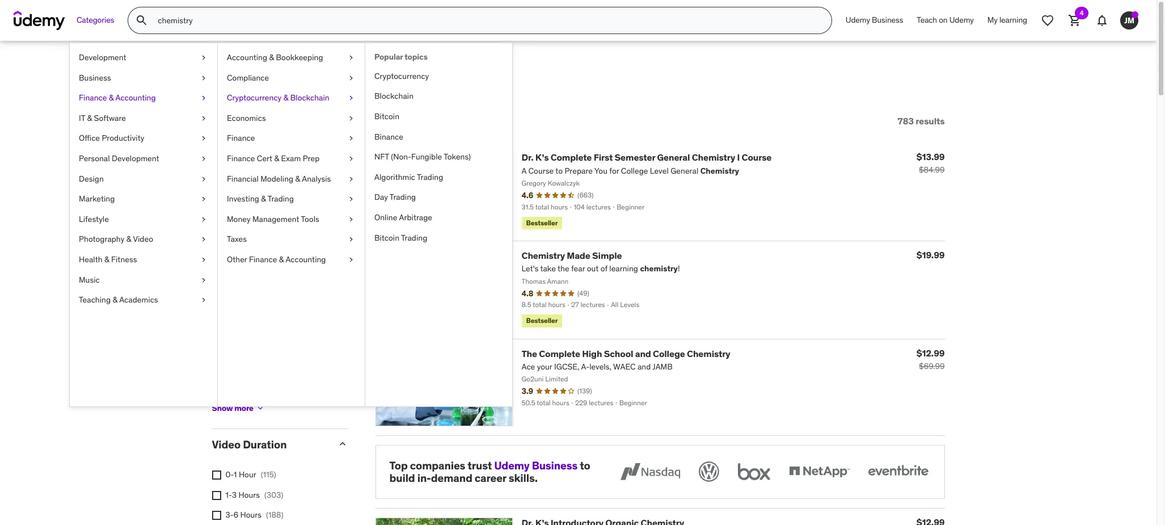 Task type: describe. For each thing, give the bounding box(es) containing it.
tools
[[301, 214, 319, 224]]

1 vertical spatial video
[[212, 438, 241, 451]]

day trading link
[[366, 188, 513, 208]]

finance right other
[[249, 254, 277, 264]]

1
[[234, 469, 237, 480]]

personal development link
[[70, 149, 217, 169]]

money management tools
[[227, 214, 319, 224]]

xsmall image for marketing
[[199, 194, 208, 205]]

online arbitrage link
[[366, 208, 513, 228]]

finance cert & exam prep link
[[218, 149, 365, 169]]

xsmall image for investing & trading
[[347, 194, 356, 205]]

simple
[[593, 250, 622, 261]]

show
[[212, 403, 233, 413]]

music
[[79, 274, 100, 285]]

xsmall image for finance & accounting
[[199, 93, 208, 104]]

economics
[[227, 113, 266, 123]]

0-
[[226, 469, 234, 480]]

lifestyle
[[79, 214, 109, 224]]

bookkeeping
[[276, 52, 323, 62]]

online arbitrage
[[375, 212, 433, 222]]

eventbrite image
[[866, 459, 931, 484]]

teaching & academics link
[[70, 290, 217, 310]]

jm
[[1125, 15, 1135, 25]]

top
[[390, 458, 408, 472]]

the complete high school and college chemistry
[[522, 348, 731, 359]]

xsmall image for business
[[199, 72, 208, 84]]

my learning link
[[981, 7, 1035, 34]]

ratings
[[212, 161, 251, 175]]

money management tools link
[[218, 209, 365, 230]]

topics
[[405, 52, 428, 62]]

finance for finance
[[227, 133, 255, 143]]

made
[[567, 250, 591, 261]]

& for teaching & academics
[[113, 295, 118, 305]]

& for photography & video
[[126, 234, 131, 244]]

783 for 783 results
[[898, 115, 914, 126]]

teach on udemy link
[[911, 7, 981, 34]]

2 horizontal spatial udemy
[[950, 15, 974, 25]]

4.5
[[268, 193, 279, 203]]

it & software
[[79, 113, 126, 123]]

general
[[658, 152, 690, 163]]

xsmall image for office productivity
[[199, 133, 208, 144]]

finance & accounting
[[79, 93, 156, 103]]

(115)
[[261, 469, 276, 480]]

0 vertical spatial udemy business link
[[839, 7, 911, 34]]

marketing
[[79, 194, 115, 204]]

udemy business
[[846, 15, 904, 25]]

cryptocurrency & blockchain link
[[218, 88, 365, 108]]

$12.99
[[917, 347, 945, 358]]

4.5 & up
[[268, 193, 297, 203]]

xsmall image for teaching & academics
[[199, 295, 208, 306]]

learning
[[1000, 15, 1028, 25]]

nasdaq image
[[618, 459, 683, 484]]

more
[[235, 403, 254, 413]]

online
[[375, 212, 398, 222]]

nft (non-fungible tokens)
[[375, 152, 471, 162]]

xsmall image for finance
[[347, 133, 356, 144]]

ratings button
[[212, 161, 328, 175]]

nft
[[375, 152, 389, 162]]

financial
[[227, 173, 259, 184]]

in-
[[418, 471, 431, 485]]

trading for day trading
[[390, 192, 416, 202]]

xsmall image for show more
[[256, 404, 265, 413]]

accounting inside finance & accounting 'link'
[[115, 93, 156, 103]]

"chemistry"
[[339, 67, 442, 90]]

binance link
[[366, 127, 513, 147]]

categories button
[[70, 7, 121, 34]]

3.0
[[268, 254, 279, 264]]

(464)
[[301, 213, 320, 224]]

build
[[390, 471, 415, 485]]

0 vertical spatial business
[[872, 15, 904, 25]]

cryptocurrency for cryptocurrency & blockchain
[[227, 93, 282, 103]]

show more button
[[212, 397, 265, 420]]

taxes
[[227, 234, 247, 244]]

finance for finance & accounting
[[79, 93, 107, 103]]

teaching
[[79, 295, 111, 305]]

other
[[227, 254, 247, 264]]

results for 783 results
[[916, 115, 945, 126]]

course
[[742, 152, 772, 163]]

xsmall image for taxes
[[347, 234, 356, 245]]

1-
[[226, 490, 232, 500]]

1 vertical spatial development
[[112, 153, 159, 163]]

to build in-demand career skills.
[[390, 458, 591, 485]]

bitcoin trading link
[[366, 228, 513, 248]]

$69.99
[[919, 361, 945, 371]]

school
[[604, 348, 634, 359]]

wishlist image
[[1042, 14, 1055, 27]]

video duration button
[[212, 438, 328, 451]]

box image
[[735, 459, 773, 484]]

1 vertical spatial complete
[[539, 348, 581, 359]]

career
[[475, 471, 507, 485]]

design link
[[70, 169, 217, 189]]

investing & trading
[[227, 194, 294, 204]]

teach
[[917, 15, 938, 25]]

3-
[[226, 510, 234, 520]]

productivity
[[102, 133, 144, 143]]

1 vertical spatial chemistry
[[522, 250, 565, 261]]

popular topics
[[375, 52, 428, 62]]

show more
[[212, 403, 254, 413]]

& for it & software
[[87, 113, 92, 123]]

$19.99
[[917, 249, 945, 260]]

hours for 1-3 hours
[[239, 490, 260, 500]]

up for 4.0
[[288, 213, 297, 224]]

1 horizontal spatial business
[[532, 458, 578, 472]]

& for health & fitness
[[104, 254, 109, 264]]

compliance link
[[218, 68, 365, 88]]

prep
[[303, 153, 320, 163]]

chemistry made simple link
[[522, 250, 622, 261]]

small image
[[337, 438, 348, 450]]

783 for 783 results for "chemistry"
[[212, 67, 244, 90]]

cert
[[257, 153, 273, 163]]

photography
[[79, 234, 125, 244]]

0 vertical spatial complete
[[551, 152, 592, 163]]

(303)
[[265, 490, 283, 500]]

trading for algorithmic trading
[[417, 172, 443, 182]]



Task type: vqa. For each thing, say whether or not it's contained in the screenshot.
as
no



Task type: locate. For each thing, give the bounding box(es) containing it.
office
[[79, 133, 100, 143]]

trading down fungible
[[417, 172, 443, 182]]

accounting & bookkeeping link
[[218, 48, 365, 68]]

cryptocurrency for cryptocurrency
[[375, 71, 429, 81]]

blockchain link
[[366, 86, 513, 107]]

jm link
[[1116, 7, 1144, 34]]

1 horizontal spatial blockchain
[[375, 91, 414, 101]]

money
[[227, 214, 251, 224]]

xsmall image inside accounting & bookkeeping link
[[347, 52, 356, 63]]

xsmall image inside design link
[[199, 173, 208, 185]]

xsmall image for personal development
[[199, 153, 208, 164]]

xsmall image inside lifestyle 'link'
[[199, 214, 208, 225]]

demand
[[431, 471, 473, 485]]

& for cryptocurrency & blockchain
[[284, 93, 288, 103]]

trading for bitcoin trading
[[401, 232, 428, 243]]

xsmall image for music
[[199, 274, 208, 286]]

& for 4.0 & up (464)
[[281, 213, 286, 224]]

0 horizontal spatial cryptocurrency
[[227, 93, 282, 103]]

1 horizontal spatial video
[[212, 438, 241, 451]]

xsmall image
[[199, 52, 208, 63], [199, 72, 208, 84], [347, 72, 356, 84], [199, 93, 208, 104], [347, 113, 356, 124], [199, 133, 208, 144], [347, 133, 356, 144], [199, 194, 208, 205], [199, 214, 208, 225], [347, 214, 356, 225], [199, 254, 208, 265], [347, 254, 356, 265], [199, 295, 208, 306], [212, 320, 221, 329], [212, 341, 221, 350], [212, 471, 221, 480], [212, 491, 221, 500]]

0 vertical spatial cryptocurrency
[[375, 71, 429, 81]]

results inside status
[[916, 115, 945, 126]]

udemy business link left teach
[[839, 7, 911, 34]]

1 horizontal spatial cryptocurrency
[[375, 71, 429, 81]]

bitcoin
[[375, 111, 400, 121], [375, 232, 400, 243]]

xsmall image for compliance
[[347, 72, 356, 84]]

personal
[[79, 153, 110, 163]]

1 horizontal spatial accounting
[[227, 52, 267, 62]]

1 vertical spatial up
[[288, 213, 297, 224]]

$13.99 $84.99
[[917, 151, 945, 175]]

results up cryptocurrency & blockchain at the left
[[248, 67, 307, 90]]

to
[[580, 458, 591, 472]]

up
[[287, 193, 297, 203], [288, 213, 297, 224], [288, 254, 297, 264]]

binance
[[375, 131, 404, 142]]

xsmall image inside show more button
[[256, 404, 265, 413]]

finance inside 'link'
[[79, 93, 107, 103]]

1 vertical spatial accounting
[[115, 93, 156, 103]]

dr.
[[522, 152, 534, 163]]

shopping cart with 4 items image
[[1069, 14, 1082, 27]]

up for 4.5
[[287, 193, 297, 203]]

0 horizontal spatial results
[[248, 67, 307, 90]]

accounting
[[227, 52, 267, 62], [115, 93, 156, 103], [286, 254, 326, 264]]

xsmall image inside finance & accounting 'link'
[[199, 93, 208, 104]]

xsmall image for finance cert & exam prep
[[347, 153, 356, 164]]

development link
[[70, 48, 217, 68]]

algorithmic
[[375, 172, 416, 182]]

first
[[594, 152, 613, 163]]

& inside "link"
[[104, 254, 109, 264]]

0 vertical spatial bitcoin
[[375, 111, 400, 121]]

xsmall image inside the taxes link
[[347, 234, 356, 245]]

xsmall image for health & fitness
[[199, 254, 208, 265]]

xsmall image
[[347, 52, 356, 63], [347, 93, 356, 104], [199, 113, 208, 124], [199, 153, 208, 164], [347, 153, 356, 164], [199, 173, 208, 185], [347, 173, 356, 185], [347, 194, 356, 205], [199, 234, 208, 245], [347, 234, 356, 245], [199, 274, 208, 286], [212, 361, 221, 370], [212, 381, 221, 390], [256, 404, 265, 413], [212, 511, 221, 520]]

financial modeling & analysis
[[227, 173, 331, 184]]

0 horizontal spatial business
[[79, 72, 111, 83]]

783 results
[[898, 115, 945, 126]]

2 horizontal spatial accounting
[[286, 254, 326, 264]]

783 inside 783 results status
[[898, 115, 914, 126]]

semester
[[615, 152, 656, 163]]

complete right 'k's'
[[551, 152, 592, 163]]

& for 4.5 & up
[[281, 193, 286, 203]]

xsmall image inside cryptocurrency & blockchain link
[[347, 93, 356, 104]]

xsmall image for financial modeling & analysis
[[347, 173, 356, 185]]

algorithmic trading
[[375, 172, 443, 182]]

popular
[[375, 52, 403, 62]]

health
[[79, 254, 102, 264]]

0 horizontal spatial udemy
[[495, 458, 530, 472]]

bitcoin up binance
[[375, 111, 400, 121]]

0 vertical spatial development
[[79, 52, 126, 62]]

exam
[[281, 153, 301, 163]]

xsmall image for lifestyle
[[199, 214, 208, 225]]

xsmall image inside marketing link
[[199, 194, 208, 205]]

blockchain inside 'link'
[[375, 91, 414, 101]]

health & fitness
[[79, 254, 137, 264]]

cryptocurrency & blockchain element
[[365, 43, 513, 406]]

bitcoin down online at left top
[[375, 232, 400, 243]]

xsmall image inside investing & trading link
[[347, 194, 356, 205]]

Search for anything text field
[[156, 11, 818, 30]]

0 vertical spatial video
[[133, 234, 153, 244]]

1 horizontal spatial udemy business link
[[839, 7, 911, 34]]

development down office productivity link
[[112, 153, 159, 163]]

lifestyle link
[[70, 209, 217, 230]]

finance for finance cert & exam prep
[[227, 153, 255, 163]]

hours for 3-6 hours
[[240, 510, 262, 520]]

trust
[[468, 458, 492, 472]]

blockchain down for
[[290, 93, 330, 103]]

day trading
[[375, 192, 416, 202]]

1 vertical spatial 783
[[898, 115, 914, 126]]

my
[[988, 15, 998, 25]]

business
[[872, 15, 904, 25], [79, 72, 111, 83], [532, 458, 578, 472]]

0 horizontal spatial 783
[[212, 67, 244, 90]]

xsmall image for photography & video
[[199, 234, 208, 245]]

0 horizontal spatial video
[[133, 234, 153, 244]]

1 vertical spatial bitcoin
[[375, 232, 400, 243]]

3
[[232, 490, 237, 500]]

finance link
[[218, 128, 365, 149]]

investing
[[227, 194, 259, 204]]

(188)
[[266, 510, 284, 520]]

bitcoin link
[[366, 107, 513, 127]]

xsmall image for cryptocurrency & blockchain
[[347, 93, 356, 104]]

2 horizontal spatial business
[[872, 15, 904, 25]]

1 horizontal spatial results
[[916, 115, 945, 126]]

business up finance & accounting
[[79, 72, 111, 83]]

xsmall image inside music link
[[199, 274, 208, 286]]

blockchain down "chemistry"
[[375, 91, 414, 101]]

2 vertical spatial chemistry
[[687, 348, 731, 359]]

xsmall image for accounting & bookkeeping
[[347, 52, 356, 63]]

0 vertical spatial hours
[[239, 490, 260, 500]]

you have alerts image
[[1132, 11, 1139, 18]]

783 results status
[[898, 115, 945, 127]]

it
[[79, 113, 85, 123]]

accounting down the taxes link
[[286, 254, 326, 264]]

notifications image
[[1096, 14, 1110, 27]]

hours right 3
[[239, 490, 260, 500]]

xsmall image inside health & fitness "link"
[[199, 254, 208, 265]]

xsmall image for design
[[199, 173, 208, 185]]

4.0 & up (464)
[[268, 213, 320, 224]]

xsmall image for other finance & accounting
[[347, 254, 356, 265]]

cryptocurrency down compliance
[[227, 93, 282, 103]]

i
[[738, 152, 740, 163]]

video up 0-
[[212, 438, 241, 451]]

0 horizontal spatial udemy business link
[[495, 458, 578, 472]]

economics link
[[218, 108, 365, 128]]

submit search image
[[135, 14, 149, 27]]

3.0 & up (571)
[[268, 254, 318, 264]]

nft (non-fungible tokens) link
[[366, 147, 513, 167]]

volkswagen image
[[697, 459, 722, 484]]

xsmall image inside compliance link
[[347, 72, 356, 84]]

xsmall image inside finance cert & exam prep link
[[347, 153, 356, 164]]

high
[[583, 348, 602, 359]]

finance cert & exam prep
[[227, 153, 320, 163]]

& for finance & accounting
[[109, 93, 114, 103]]

results up '$13.99'
[[916, 115, 945, 126]]

xsmall image inside "business" link
[[199, 72, 208, 84]]

skills.
[[509, 471, 538, 485]]

1 vertical spatial business
[[79, 72, 111, 83]]

results for 783 results for "chemistry"
[[248, 67, 307, 90]]

bitcoin trading
[[375, 232, 428, 243]]

chemistry for the complete high school and college chemistry
[[687, 348, 731, 359]]

xsmall image inside personal development link
[[199, 153, 208, 164]]

complete
[[551, 152, 592, 163], [539, 348, 581, 359]]

udemy business link left to
[[495, 458, 578, 472]]

up for 3.0
[[288, 254, 297, 264]]

xsmall image for money management tools
[[347, 214, 356, 225]]

up right the 4.5
[[287, 193, 297, 203]]

xsmall image inside office productivity link
[[199, 133, 208, 144]]

xsmall image inside the money management tools link
[[347, 214, 356, 225]]

accounting up compliance
[[227, 52, 267, 62]]

3-6 hours (188)
[[226, 510, 284, 520]]

bitcoin for bitcoin trading
[[375, 232, 400, 243]]

k's
[[536, 152, 549, 163]]

& for investing & trading
[[261, 194, 266, 204]]

0 vertical spatial accounting
[[227, 52, 267, 62]]

1 bitcoin from the top
[[375, 111, 400, 121]]

small image
[[219, 115, 231, 127]]

duration
[[243, 438, 287, 451]]

xsmall image inside economics link
[[347, 113, 356, 124]]

the complete high school and college chemistry link
[[522, 348, 731, 359]]

software
[[94, 113, 126, 123]]

health & fitness link
[[70, 250, 217, 270]]

xsmall image inside photography & video link
[[199, 234, 208, 245]]

chemistry left made
[[522, 250, 565, 261]]

xsmall image for economics
[[347, 113, 356, 124]]

finance up it & software
[[79, 93, 107, 103]]

categories
[[77, 15, 114, 25]]

trading up online arbitrage
[[390, 192, 416, 202]]

xsmall image inside the teaching & academics 'link'
[[199, 295, 208, 306]]

complete right "the"
[[539, 348, 581, 359]]

1 horizontal spatial 783
[[898, 115, 914, 126]]

netapp image
[[787, 459, 852, 484]]

783 results for "chemistry"
[[212, 67, 442, 90]]

bitcoin for bitcoin
[[375, 111, 400, 121]]

photography & video
[[79, 234, 153, 244]]

dr. k's complete first semester general chemistry i course
[[522, 152, 772, 163]]

cryptocurrency link
[[366, 66, 513, 86]]

0 vertical spatial chemistry
[[692, 152, 736, 163]]

algorithmic trading link
[[366, 167, 513, 188]]

2 vertical spatial business
[[532, 458, 578, 472]]

udemy image
[[14, 11, 65, 30]]

0 horizontal spatial blockchain
[[290, 93, 330, 103]]

other finance & accounting
[[227, 254, 326, 264]]

cryptocurrency down popular topics
[[375, 71, 429, 81]]

up left tools
[[288, 213, 297, 224]]

0 vertical spatial results
[[248, 67, 307, 90]]

& for 3.0 & up (571)
[[281, 254, 286, 264]]

finance & accounting link
[[70, 88, 217, 108]]

1 vertical spatial cryptocurrency
[[227, 93, 282, 103]]

design
[[79, 173, 104, 184]]

marketing link
[[70, 189, 217, 209]]

business left to
[[532, 458, 578, 472]]

1 vertical spatial results
[[916, 115, 945, 126]]

0 vertical spatial up
[[287, 193, 297, 203]]

1-3 hours (303)
[[226, 490, 283, 500]]

xsmall image inside 'it & software' link
[[199, 113, 208, 124]]

accounting inside accounting & bookkeeping link
[[227, 52, 267, 62]]

it & software link
[[70, 108, 217, 128]]

business left teach
[[872, 15, 904, 25]]

1 vertical spatial hours
[[240, 510, 262, 520]]

development
[[79, 52, 126, 62], [112, 153, 159, 163]]

& for accounting & bookkeeping
[[269, 52, 274, 62]]

chemistry right college at the bottom of the page
[[687, 348, 731, 359]]

0 horizontal spatial accounting
[[115, 93, 156, 103]]

fungible
[[412, 152, 442, 162]]

trading down financial modeling & analysis
[[268, 194, 294, 204]]

accounting & bookkeeping
[[227, 52, 323, 62]]

1 vertical spatial udemy business link
[[495, 458, 578, 472]]

video down lifestyle 'link'
[[133, 234, 153, 244]]

2 vertical spatial accounting
[[286, 254, 326, 264]]

trading down arbitrage
[[401, 232, 428, 243]]

xsmall image inside the financial modeling & analysis link
[[347, 173, 356, 185]]

2 vertical spatial up
[[288, 254, 297, 264]]

2 bitcoin from the top
[[375, 232, 400, 243]]

finance down filter
[[227, 133, 255, 143]]

$84.99
[[919, 165, 945, 175]]

xsmall image inside other finance & accounting link
[[347, 254, 356, 265]]

xsmall image inside the development link
[[199, 52, 208, 63]]

xsmall image for development
[[199, 52, 208, 63]]

hours right 6
[[240, 510, 262, 520]]

xsmall image inside finance link
[[347, 133, 356, 144]]

trading
[[417, 172, 443, 182], [390, 192, 416, 202], [268, 194, 294, 204], [401, 232, 428, 243]]

compliance
[[227, 72, 269, 83]]

development down categories dropdown button
[[79, 52, 126, 62]]

1 horizontal spatial udemy
[[846, 15, 871, 25]]

up left (571)
[[288, 254, 297, 264]]

academics
[[119, 295, 158, 305]]

music link
[[70, 270, 217, 290]]

xsmall image for it & software
[[199, 113, 208, 124]]

accounting inside other finance & accounting link
[[286, 254, 326, 264]]

business link
[[70, 68, 217, 88]]

cryptocurrency & blockchain
[[227, 93, 330, 103]]

chemistry left i
[[692, 152, 736, 163]]

personal development
[[79, 153, 159, 163]]

finance up the financial
[[227, 153, 255, 163]]

chemistry for dr. k's complete first semester general chemistry i course
[[692, 152, 736, 163]]

teaching & academics
[[79, 295, 158, 305]]

accounting down "business" link on the top
[[115, 93, 156, 103]]

0 vertical spatial 783
[[212, 67, 244, 90]]



